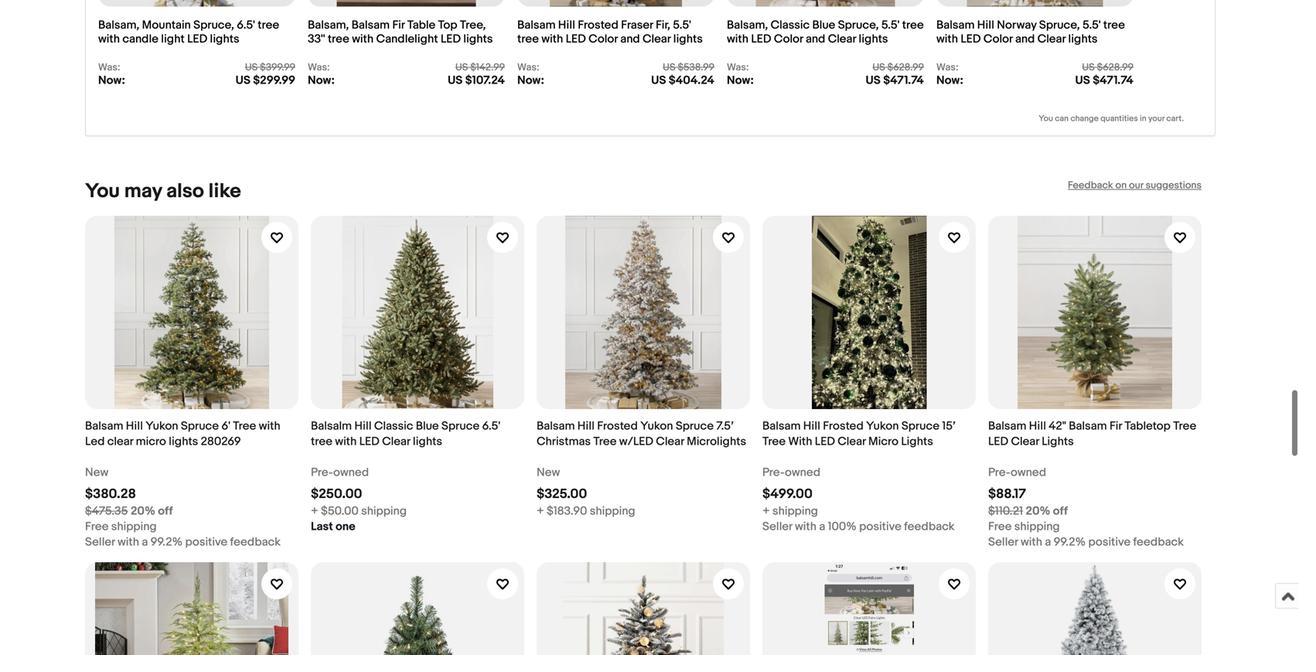 Task type: vqa. For each thing, say whether or not it's contained in the screenshot.
The 20% in the New $380.28 $475.35 20% off Free shipping Seller with a 99.2% positive feedback
yes



Task type: locate. For each thing, give the bounding box(es) containing it.
tree left w/led
[[594, 435, 617, 449]]

with inside balsam, balsam fir table top tree, 33'' tree with candlelight led lights
[[352, 32, 374, 46]]

0 horizontal spatial pre-owned text field
[[311, 465, 369, 480]]

20% right the $110.21
[[1026, 504, 1051, 518]]

shipping down previous price $110.21 20% off 'text box'
[[1015, 520, 1060, 534]]

pre- up $250.00 text field
[[311, 466, 333, 480]]

free shipping text field down $475.35
[[85, 519, 157, 535]]

0 horizontal spatial yukon
[[146, 419, 178, 433]]

hill
[[558, 18, 575, 32], [978, 18, 995, 32], [126, 419, 143, 433], [355, 419, 372, 433], [578, 419, 595, 433], [804, 419, 821, 433], [1029, 419, 1046, 433]]

2 $628.99 from the left
[[1097, 61, 1134, 73]]

0 horizontal spatial off
[[158, 504, 173, 518]]

0 horizontal spatial feedback
[[230, 535, 281, 549]]

lights inside balsam hill 42"  balsam fir tabletop tree led clear lights
[[1042, 435, 1074, 449]]

3 spruce, from the left
[[1040, 18, 1080, 32]]

6.5'
[[237, 18, 255, 32], [482, 419, 501, 433]]

owned up $250.00
[[333, 466, 369, 480]]

spruce for $325.00
[[676, 419, 714, 433]]

spruce, for balsam, classic blue spruce, 5.5' tree with led color and clear lights
[[838, 18, 879, 32]]

0 horizontal spatial us $471.74
[[866, 73, 924, 87]]

spruce inside balsam hill frosted yukon spruce 7.5' christmas tree w/led clear microlights
[[676, 419, 714, 433]]

20%
[[131, 504, 155, 518], [1026, 504, 1051, 518]]

balsam inside the balsam hill norway spruce, 5.5' tree with led color and clear lights
[[937, 18, 975, 32]]

1 vertical spatial classic
[[374, 419, 413, 433]]

2 horizontal spatial pre-
[[989, 466, 1011, 480]]

1 horizontal spatial owned
[[785, 466, 821, 480]]

0 horizontal spatial $628.99
[[888, 61, 924, 73]]

1 color from the left
[[589, 32, 618, 46]]

now: for balsam, balsam fir table top tree, 33'' tree with candlelight led lights
[[308, 73, 335, 87]]

owned up $88.17
[[1011, 466, 1047, 480]]

shipping inside pre-owned $88.17 $110.21 20% off free shipping seller with a 99.2% positive feedback
[[1015, 520, 1060, 534]]

new up $325.00 text box
[[537, 466, 560, 480]]

blue
[[813, 18, 836, 32], [416, 419, 439, 433]]

6.5' inside balsam, mountain spruce, 6.5' tree with candle light led lights
[[237, 18, 255, 32]]

hill for $499.00
[[804, 419, 821, 433]]

0 horizontal spatial lights
[[901, 435, 934, 449]]

1 off from the left
[[158, 504, 173, 518]]

1 horizontal spatial us $471.74
[[1076, 73, 1134, 87]]

hill for $380.28
[[126, 419, 143, 433]]

2 horizontal spatial owned
[[1011, 466, 1047, 480]]

hill up the christmas
[[578, 419, 595, 433]]

1 horizontal spatial new
[[537, 466, 560, 480]]

balsam, for candle
[[98, 18, 139, 32]]

1 spruce, from the left
[[193, 18, 234, 32]]

1 horizontal spatial us $628.99
[[1082, 61, 1134, 73]]

1 new from the left
[[85, 466, 108, 480]]

us $142.99
[[456, 61, 505, 73]]

spruce inside balsam hill yukon spruce 6' tree with led clear micro lights 280269
[[181, 419, 219, 433]]

2 us $471.74 from the left
[[1076, 73, 1134, 87]]

us $628.99
[[873, 61, 924, 73], [1082, 61, 1134, 73]]

1 horizontal spatial feedback
[[904, 520, 955, 534]]

free inside pre-owned $88.17 $110.21 20% off free shipping seller with a 99.2% positive feedback
[[989, 520, 1012, 534]]

1 horizontal spatial 5.5'
[[882, 18, 900, 32]]

tree inside balsam, balsam fir table top tree, 33'' tree with candlelight led lights
[[328, 32, 349, 46]]

quantities
[[1101, 114, 1138, 124]]

tree left with
[[763, 435, 786, 449]]

new inside new $325.00 + $183.90 shipping
[[537, 466, 560, 480]]

balsam, for 33''
[[308, 18, 349, 32]]

hill inside balsam hill frosted yukon spruce 15' tree with led clear micro lights
[[804, 419, 821, 433]]

balsam hill 42"  balsam fir tabletop tree led clear lights
[[989, 419, 1197, 449]]

2 99.2% from the left
[[1054, 535, 1086, 549]]

new text field up $325.00 text box
[[537, 465, 560, 480]]

0 horizontal spatial +
[[311, 504, 318, 518]]

5 now: from the left
[[937, 73, 964, 87]]

4 now: from the left
[[727, 73, 754, 87]]

microlights
[[687, 435, 747, 449]]

tree inside balsam hill yukon spruce 6' tree with led clear micro lights 280269
[[233, 419, 256, 433]]

tree inside balsam, mountain spruce, 6.5' tree with candle light led lights
[[258, 18, 279, 32]]

new for $380.28
[[85, 466, 108, 480]]

+ left $183.90
[[537, 504, 544, 518]]

0 horizontal spatial 5.5'
[[673, 18, 691, 32]]

fir left tabletop on the right of the page
[[1110, 419, 1122, 433]]

seller down the $110.21
[[989, 535, 1018, 549]]

1 vertical spatial fir
[[1110, 419, 1122, 433]]

pre- for $499.00
[[763, 466, 785, 480]]

balsam up the christmas
[[537, 419, 575, 433]]

hill left 'fraser'
[[558, 18, 575, 32]]

may
[[124, 179, 162, 203]]

balsam left table
[[352, 18, 390, 32]]

hill up with
[[804, 419, 821, 433]]

3 balsam, from the left
[[727, 18, 768, 32]]

off up seller with a 99.2% positive feedback text box
[[158, 504, 173, 518]]

0 horizontal spatial us $628.99
[[873, 61, 924, 73]]

2 horizontal spatial 5.5'
[[1083, 18, 1101, 32]]

clear inside the balsam hill norway spruce, 5.5' tree with led color and clear lights
[[1038, 32, 1066, 46]]

4 spruce from the left
[[902, 419, 940, 433]]

1 horizontal spatial pre-owned text field
[[763, 465, 821, 480]]

off up seller with a 99.2% positive feedback text field
[[1053, 504, 1068, 518]]

2 horizontal spatial seller
[[989, 535, 1018, 549]]

pre- inside pre-owned $88.17 $110.21 20% off free shipping seller with a 99.2% positive feedback
[[989, 466, 1011, 480]]

with inside the balsam hill norway spruce, 5.5' tree with led color and clear lights
[[937, 32, 958, 46]]

1 vertical spatial blue
[[416, 419, 439, 433]]

0 horizontal spatial new text field
[[85, 465, 108, 480]]

6.5' inside balsalm hill classic blue spruce 6.5' tree with led clear lights
[[482, 419, 501, 433]]

+ down $499.00
[[763, 504, 770, 518]]

pre-owned text field up $250.00
[[311, 465, 369, 480]]

balsam hill frosted fraser fir, 5.5' tree with led color and clear lights link
[[517, 10, 715, 61]]

feedback
[[904, 520, 955, 534], [230, 535, 281, 549], [1134, 535, 1184, 549]]

last
[[311, 520, 333, 534]]

now: for balsam hill norway spruce, 5.5' tree with led color and clear lights
[[937, 73, 964, 87]]

led inside balsam hill frosted fraser fir, 5.5' tree with led color and clear lights
[[566, 32, 586, 46]]

balsam hill frosted fraser fir, 5.5' tree with led color and clear lights
[[517, 18, 703, 46]]

balsam up with
[[763, 419, 801, 433]]

fir left table
[[392, 18, 405, 32]]

classic inside balsalm hill classic blue spruce 6.5' tree with led clear lights
[[374, 419, 413, 433]]

free down the $110.21
[[989, 520, 1012, 534]]

2 5.5' from the left
[[882, 18, 900, 32]]

pre- up the $499.00 text field
[[763, 466, 785, 480]]

0 horizontal spatial balsam,
[[98, 18, 139, 32]]

lights
[[210, 32, 239, 46], [464, 32, 493, 46], [674, 32, 703, 46], [859, 32, 888, 46], [1069, 32, 1098, 46], [169, 435, 198, 449], [413, 435, 442, 449]]

1 99.2% from the left
[[151, 535, 183, 549]]

yukon
[[146, 419, 178, 433], [641, 419, 673, 433], [866, 419, 899, 433]]

tree right tabletop on the right of the page
[[1174, 419, 1197, 433]]

spruce, inside balsam, mountain spruce, 6.5' tree with candle light led lights
[[193, 18, 234, 32]]

seller down $475.35
[[85, 535, 115, 549]]

1 $628.99 from the left
[[888, 61, 924, 73]]

3 and from the left
[[1016, 32, 1035, 46]]

0 horizontal spatial $471.74
[[884, 73, 924, 87]]

shipping
[[361, 504, 407, 518], [590, 504, 636, 518], [773, 504, 818, 518], [111, 520, 157, 534], [1015, 520, 1060, 534]]

$110.21
[[989, 504, 1023, 518]]

0 horizontal spatial 99.2%
[[151, 535, 183, 549]]

3 owned from the left
[[1011, 466, 1047, 480]]

lights inside balsam hill frosted yukon spruce 15' tree with led clear micro lights
[[901, 435, 934, 449]]

new for $325.00
[[537, 466, 560, 480]]

candle
[[122, 32, 159, 46]]

feedback on our suggestions
[[1068, 179, 1202, 191]]

3 + from the left
[[763, 504, 770, 518]]

0 horizontal spatial new
[[85, 466, 108, 480]]

a down previous price $475.35 20% off text field
[[142, 535, 148, 549]]

frosted up w/led
[[597, 419, 638, 433]]

1 horizontal spatial color
[[774, 32, 803, 46]]

pre- up "$88.17" text field
[[989, 466, 1011, 480]]

1 horizontal spatial $471.74
[[1093, 73, 1134, 87]]

clear inside balsam, classic blue spruce, 5.5' tree with led color and clear lights
[[828, 32, 856, 46]]

fraser
[[621, 18, 653, 32]]

33''
[[308, 32, 325, 46]]

3 was: from the left
[[517, 61, 540, 73]]

1 new text field from the left
[[85, 465, 108, 480]]

hill for $88.17
[[1029, 419, 1046, 433]]

0 vertical spatial 6.5'
[[237, 18, 255, 32]]

0 vertical spatial fir
[[392, 18, 405, 32]]

you
[[1039, 114, 1053, 124], [85, 179, 120, 203]]

owned inside pre-owned $250.00 + $50.00 shipping last one
[[333, 466, 369, 480]]

1 horizontal spatial fir
[[1110, 419, 1122, 433]]

frosted for $499.00
[[823, 419, 864, 433]]

free shipping text field down the $110.21
[[989, 519, 1060, 535]]

spruce, inside balsam, classic blue spruce, 5.5' tree with led color and clear lights
[[838, 18, 879, 32]]

pre-owned text field for $499.00
[[763, 465, 821, 480]]

2 new from the left
[[537, 466, 560, 480]]

shipping down $499.00
[[773, 504, 818, 518]]

1 us $471.74 from the left
[[866, 73, 924, 87]]

0 horizontal spatial classic
[[374, 419, 413, 433]]

and inside the balsam hill norway spruce, 5.5' tree with led color and clear lights
[[1016, 32, 1035, 46]]

1 horizontal spatial spruce,
[[838, 18, 879, 32]]

Pre-owned text field
[[311, 465, 369, 480], [763, 465, 821, 480], [989, 465, 1047, 480]]

balsam for balsam hill norway spruce, 5.5' tree with led color and clear lights
[[937, 18, 975, 32]]

spruce for $250.00
[[442, 419, 480, 433]]

1 horizontal spatial and
[[806, 32, 826, 46]]

$475.35
[[85, 504, 128, 518]]

yukon inside balsam hill frosted yukon spruce 7.5' christmas tree w/led clear microlights
[[641, 419, 673, 433]]

2 us $628.99 from the left
[[1082, 61, 1134, 73]]

2 lights from the left
[[1042, 435, 1074, 449]]

balsam, inside balsam, mountain spruce, 6.5' tree with candle light led lights
[[98, 18, 139, 32]]

color
[[589, 32, 618, 46], [774, 32, 803, 46], [984, 32, 1013, 46]]

us $471.74
[[866, 73, 924, 87], [1076, 73, 1134, 87]]

3 spruce from the left
[[676, 419, 714, 433]]

3 yukon from the left
[[866, 419, 899, 433]]

tree,
[[460, 18, 486, 32]]

balsam hill yukon spruce 6' tree with led clear micro lights 280269
[[85, 419, 281, 449]]

balsalm
[[311, 419, 352, 433]]

balsam, classic blue spruce, 5.5' tree with led color and clear lights
[[727, 18, 924, 46]]

new text field up $380.28 text field
[[85, 465, 108, 480]]

$50.00
[[321, 504, 359, 518]]

3 now: from the left
[[517, 73, 545, 87]]

shipping right $183.90
[[590, 504, 636, 518]]

balsam hill frosted yukon spruce 15' tree with led clear micro lights
[[763, 419, 956, 449]]

balsam inside balsam hill frosted yukon spruce 7.5' christmas tree w/led clear microlights
[[537, 419, 575, 433]]

2 horizontal spatial positive
[[1089, 535, 1131, 549]]

christmas
[[537, 435, 591, 449]]

2 horizontal spatial and
[[1016, 32, 1035, 46]]

2 horizontal spatial color
[[984, 32, 1013, 46]]

balsam,
[[98, 18, 139, 32], [308, 18, 349, 32], [727, 18, 768, 32]]

you for you can change quantities in your cart.
[[1039, 114, 1053, 124]]

0 horizontal spatial fir
[[392, 18, 405, 32]]

was: for balsam, mountain spruce, 6.5' tree with candle light led lights
[[98, 61, 120, 73]]

0 horizontal spatial color
[[589, 32, 618, 46]]

now: for balsam, classic blue spruce, 5.5' tree with led color and clear lights
[[727, 73, 754, 87]]

candlelight
[[376, 32, 438, 46]]

pre-owned text field up "$88.17" text field
[[989, 465, 1047, 480]]

1 horizontal spatial 99.2%
[[1054, 535, 1086, 549]]

pre-owned text field up the $499.00 text field
[[763, 465, 821, 480]]

color inside balsam, classic blue spruce, 5.5' tree with led color and clear lights
[[774, 32, 803, 46]]

new up $380.28 text field
[[85, 466, 108, 480]]

previous price $475.35 20% off text field
[[85, 504, 173, 519]]

frosted inside balsam hill frosted yukon spruce 7.5' christmas tree w/led clear microlights
[[597, 419, 638, 433]]

2 horizontal spatial +
[[763, 504, 770, 518]]

$628.99
[[888, 61, 924, 73], [1097, 61, 1134, 73]]

balsalm hill classic blue spruce 6.5' tree with led clear lights
[[311, 419, 501, 449]]

balsam left norway
[[937, 18, 975, 32]]

w/led
[[619, 435, 654, 449]]

+ $50.00 shipping text field
[[311, 504, 407, 519]]

5 was: from the left
[[937, 61, 959, 73]]

2 horizontal spatial a
[[1045, 535, 1051, 549]]

lights inside balsam, mountain spruce, 6.5' tree with candle light led lights
[[210, 32, 239, 46]]

balsam, inside balsam, balsam fir table top tree, 33'' tree with candlelight led lights
[[308, 18, 349, 32]]

4 was: from the left
[[727, 61, 749, 73]]

2 20% from the left
[[1026, 504, 1051, 518]]

2 horizontal spatial spruce,
[[1040, 18, 1080, 32]]

2 and from the left
[[806, 32, 826, 46]]

1 us $628.99 from the left
[[873, 61, 924, 73]]

balsam, mountain spruce, 6.5' tree with candle light led lights
[[98, 18, 279, 46]]

0 vertical spatial blue
[[813, 18, 836, 32]]

0 horizontal spatial blue
[[416, 419, 439, 433]]

$628.99 for balsam hill norway spruce, 5.5' tree with led color and clear lights
[[1097, 61, 1134, 73]]

lights inside balsalm hill classic blue spruce 6.5' tree with led clear lights
[[413, 435, 442, 449]]

hill inside balsam hill frosted yukon spruce 7.5' christmas tree w/led clear microlights
[[578, 419, 595, 433]]

spruce for $499.00
[[902, 419, 940, 433]]

color for balsam, classic blue spruce, 5.5' tree with led color and clear lights
[[774, 32, 803, 46]]

seller down + shipping "text field"
[[763, 520, 793, 534]]

1 yukon from the left
[[146, 419, 178, 433]]

+ for $250.00
[[311, 504, 318, 518]]

2 yukon from the left
[[641, 419, 673, 433]]

1 horizontal spatial yukon
[[641, 419, 673, 433]]

free shipping text field for $475.35
[[85, 519, 157, 535]]

0 horizontal spatial positive
[[185, 535, 228, 549]]

1 horizontal spatial blue
[[813, 18, 836, 32]]

1 horizontal spatial new text field
[[537, 465, 560, 480]]

0 horizontal spatial and
[[621, 32, 640, 46]]

shipping inside new $380.28 $475.35 20% off free shipping seller with a 99.2% positive feedback
[[111, 520, 157, 534]]

new text field for $380.28
[[85, 465, 108, 480]]

1 pre-owned text field from the left
[[311, 465, 369, 480]]

owned up the $499.00 text field
[[785, 466, 821, 480]]

99.2% down previous price $475.35 20% off text field
[[151, 535, 183, 549]]

balsam right the tree,
[[517, 18, 556, 32]]

cart.
[[1167, 114, 1184, 124]]

feedback on our suggestions link
[[1068, 179, 1202, 191]]

99.2% down previous price $110.21 20% off 'text box'
[[1054, 535, 1086, 549]]

2 pre-owned text field from the left
[[763, 465, 821, 480]]

owned inside pre-owned $499.00 + shipping seller with a 100% positive feedback
[[785, 466, 821, 480]]

a left 100%
[[819, 520, 826, 534]]

1 and from the left
[[621, 32, 640, 46]]

frosted inside balsam hill frosted yukon spruce 15' tree with led clear micro lights
[[823, 419, 864, 433]]

can
[[1055, 114, 1069, 124]]

balsam
[[352, 18, 390, 32], [517, 18, 556, 32], [937, 18, 975, 32], [85, 419, 123, 433], [537, 419, 575, 433], [763, 419, 801, 433], [989, 419, 1027, 433], [1069, 419, 1107, 433]]

2 off from the left
[[1053, 504, 1068, 518]]

$107.24
[[465, 73, 505, 87]]

shipping down previous price $475.35 20% off text field
[[111, 520, 157, 534]]

balsam hill norway spruce, 5.5' tree with led color and clear lights
[[937, 18, 1125, 46]]

2 horizontal spatial feedback
[[1134, 535, 1184, 549]]

with inside pre-owned $499.00 + shipping seller with a 100% positive feedback
[[795, 520, 817, 534]]

free
[[85, 520, 109, 534], [989, 520, 1012, 534]]

us $404.24
[[651, 73, 715, 87]]

1 horizontal spatial a
[[819, 520, 826, 534]]

$471.74
[[884, 73, 924, 87], [1093, 73, 1134, 87]]

hill up clear
[[126, 419, 143, 433]]

tabletop
[[1125, 419, 1171, 433]]

balsam, inside balsam, classic blue spruce, 5.5' tree with led color and clear lights
[[727, 18, 768, 32]]

0 horizontal spatial a
[[142, 535, 148, 549]]

tree inside balsam hill frosted fraser fir, 5.5' tree with led color and clear lights
[[517, 32, 539, 46]]

2 balsam, from the left
[[308, 18, 349, 32]]

0 vertical spatial you
[[1039, 114, 1053, 124]]

2 spruce from the left
[[442, 419, 480, 433]]

color inside balsam hill frosted fraser fir, 5.5' tree with led color and clear lights
[[589, 32, 618, 46]]

1 balsam, from the left
[[98, 18, 139, 32]]

pre- inside pre-owned $250.00 + $50.00 shipping last one
[[311, 466, 333, 480]]

hill left norway
[[978, 18, 995, 32]]

New text field
[[85, 465, 108, 480], [537, 465, 560, 480]]

1 horizontal spatial $628.99
[[1097, 61, 1134, 73]]

20% inside new $380.28 $475.35 20% off free shipping seller with a 99.2% positive feedback
[[131, 504, 155, 518]]

1 + from the left
[[311, 504, 318, 518]]

balsam inside balsam hill frosted yukon spruce 15' tree with led clear micro lights
[[763, 419, 801, 433]]

tree
[[233, 419, 256, 433], [1174, 419, 1197, 433], [594, 435, 617, 449], [763, 435, 786, 449]]

+ inside pre-owned $250.00 + $50.00 shipping last one
[[311, 504, 318, 518]]

tree inside balsam hill frosted yukon spruce 7.5' christmas tree w/led clear microlights
[[594, 435, 617, 449]]

list
[[85, 203, 1214, 655]]

classic inside balsam, classic blue spruce, 5.5' tree with led color and clear lights
[[771, 18, 810, 32]]

0 horizontal spatial seller
[[85, 535, 115, 549]]

us $538.99
[[663, 61, 715, 73]]

seller inside pre-owned $499.00 + shipping seller with a 100% positive feedback
[[763, 520, 793, 534]]

+ $183.90 shipping text field
[[537, 504, 636, 519]]

new
[[85, 466, 108, 480], [537, 466, 560, 480]]

2 new text field from the left
[[537, 465, 560, 480]]

hill right balsalm
[[355, 419, 372, 433]]

20% right $475.35
[[131, 504, 155, 518]]

2 free from the left
[[989, 520, 1012, 534]]

a
[[819, 520, 826, 534], [142, 535, 148, 549], [1045, 535, 1051, 549]]

lights down 42"
[[1042, 435, 1074, 449]]

seller
[[763, 520, 793, 534], [85, 535, 115, 549], [989, 535, 1018, 549]]

0 horizontal spatial pre-
[[311, 466, 333, 480]]

led inside balsam hill 42"  balsam fir tabletop tree led clear lights
[[989, 435, 1009, 449]]

3 color from the left
[[984, 32, 1013, 46]]

2 + from the left
[[537, 504, 544, 518]]

2 horizontal spatial yukon
[[866, 419, 899, 433]]

feedback inside new $380.28 $475.35 20% off free shipping seller with a 99.2% positive feedback
[[230, 535, 281, 549]]

and
[[621, 32, 640, 46], [806, 32, 826, 46], [1016, 32, 1035, 46]]

you left can
[[1039, 114, 1053, 124]]

1 vertical spatial 6.5'
[[482, 419, 501, 433]]

balsam left 42"
[[989, 419, 1027, 433]]

hill inside balsam hill 42"  balsam fir tabletop tree led clear lights
[[1029, 419, 1046, 433]]

1 5.5' from the left
[[673, 18, 691, 32]]

and inside balsam hill frosted fraser fir, 5.5' tree with led color and clear lights
[[621, 32, 640, 46]]

0 horizontal spatial spruce,
[[193, 18, 234, 32]]

1 horizontal spatial seller
[[763, 520, 793, 534]]

1 was: from the left
[[98, 61, 120, 73]]

balsam up led in the left bottom of the page
[[85, 419, 123, 433]]

lights right micro
[[901, 435, 934, 449]]

with inside balsam, classic blue spruce, 5.5' tree with led color and clear lights
[[727, 32, 749, 46]]

0 horizontal spatial free
[[85, 520, 109, 534]]

1 horizontal spatial lights
[[1042, 435, 1074, 449]]

feedback inside pre-owned $88.17 $110.21 20% off free shipping seller with a 99.2% positive feedback
[[1134, 535, 1184, 549]]

+ up last
[[311, 504, 318, 518]]

new inside new $380.28 $475.35 20% off free shipping seller with a 99.2% positive feedback
[[85, 466, 108, 480]]

3 5.5' from the left
[[1083, 18, 1101, 32]]

tree inside balsam hill frosted yukon spruce 15' tree with led clear micro lights
[[763, 435, 786, 449]]

yukon inside balsam hill frosted yukon spruce 15' tree with led clear micro lights
[[866, 419, 899, 433]]

2 $471.74 from the left
[[1093, 73, 1134, 87]]

1 horizontal spatial 6.5'
[[482, 419, 501, 433]]

1 now: from the left
[[98, 73, 125, 87]]

1 free shipping text field from the left
[[85, 519, 157, 535]]

1 horizontal spatial 20%
[[1026, 504, 1051, 518]]

you can change quantities in your cart.
[[1039, 114, 1184, 124]]

2 owned from the left
[[785, 466, 821, 480]]

2 color from the left
[[774, 32, 803, 46]]

5.5'
[[673, 18, 691, 32], [882, 18, 900, 32], [1083, 18, 1101, 32]]

yukon inside balsam hill yukon spruce 6' tree with led clear micro lights 280269
[[146, 419, 178, 433]]

color inside the balsam hill norway spruce, 5.5' tree with led color and clear lights
[[984, 32, 1013, 46]]

1 owned from the left
[[333, 466, 369, 480]]

hill inside balsalm hill classic blue spruce 6.5' tree with led clear lights
[[355, 419, 372, 433]]

1 horizontal spatial pre-
[[763, 466, 785, 480]]

you left may
[[85, 179, 120, 203]]

with
[[98, 32, 120, 46], [352, 32, 374, 46], [542, 32, 563, 46], [727, 32, 749, 46], [937, 32, 958, 46], [259, 419, 281, 433], [335, 435, 357, 449], [795, 520, 817, 534], [118, 535, 139, 549], [1021, 535, 1043, 549]]

frosted
[[578, 18, 619, 32], [597, 419, 638, 433], [823, 419, 864, 433]]

2 horizontal spatial balsam,
[[727, 18, 768, 32]]

tree right 6'
[[233, 419, 256, 433]]

0 horizontal spatial 20%
[[131, 504, 155, 518]]

hill left 42"
[[1029, 419, 1046, 433]]

frosted up pre-owned $499.00 + shipping seller with a 100% positive feedback
[[823, 419, 864, 433]]

0 horizontal spatial free shipping text field
[[85, 519, 157, 535]]

1 horizontal spatial positive
[[859, 520, 902, 534]]

1 spruce from the left
[[181, 419, 219, 433]]

free shipping text field for $88.17
[[989, 519, 1060, 535]]

Free shipping text field
[[85, 519, 157, 535], [989, 519, 1060, 535]]

2 horizontal spatial pre-owned text field
[[989, 465, 1047, 480]]

1 $471.74 from the left
[[884, 73, 924, 87]]

led
[[187, 32, 207, 46], [441, 32, 461, 46], [566, 32, 586, 46], [751, 32, 772, 46], [961, 32, 981, 46], [359, 435, 380, 449], [815, 435, 835, 449], [989, 435, 1009, 449]]

1 horizontal spatial off
[[1053, 504, 1068, 518]]

$499.00 text field
[[763, 486, 813, 502]]

$471.74 for balsam hill norway spruce, 5.5' tree with led color and clear lights
[[1093, 73, 1134, 87]]

0 horizontal spatial owned
[[333, 466, 369, 480]]

off
[[158, 504, 173, 518], [1053, 504, 1068, 518]]

1 horizontal spatial classic
[[771, 18, 810, 32]]

$380.28
[[85, 486, 136, 502]]

1 horizontal spatial balsam,
[[308, 18, 349, 32]]

us
[[245, 61, 258, 73], [456, 61, 468, 73], [663, 61, 676, 73], [873, 61, 886, 73], [1082, 61, 1095, 73], [236, 73, 251, 87], [448, 73, 463, 87], [651, 73, 666, 87], [866, 73, 881, 87], [1076, 73, 1091, 87]]

1 horizontal spatial +
[[537, 504, 544, 518]]

1 horizontal spatial free shipping text field
[[989, 519, 1060, 535]]

1 20% from the left
[[131, 504, 155, 518]]

3 pre- from the left
[[989, 466, 1011, 480]]

frosted left 'fraser'
[[578, 18, 619, 32]]

yukon for $325.00
[[641, 419, 673, 433]]

Seller with a 99.2% positive feedback text field
[[989, 535, 1184, 550]]

2 free shipping text field from the left
[[989, 519, 1060, 535]]

list containing $380.28
[[85, 203, 1214, 655]]

2 was: from the left
[[308, 61, 330, 73]]

frosted inside balsam hill frosted fraser fir, 5.5' tree with led color and clear lights
[[578, 18, 619, 32]]

0 vertical spatial classic
[[771, 18, 810, 32]]

2 pre- from the left
[[763, 466, 785, 480]]

2 spruce, from the left
[[838, 18, 879, 32]]

1 vertical spatial you
[[85, 179, 120, 203]]

0 horizontal spatial you
[[85, 179, 120, 203]]

1 lights from the left
[[901, 435, 934, 449]]

0 horizontal spatial 6.5'
[[237, 18, 255, 32]]

1 horizontal spatial you
[[1039, 114, 1053, 124]]

1 free from the left
[[85, 520, 109, 534]]

1 pre- from the left
[[311, 466, 333, 480]]

a down previous price $110.21 20% off 'text box'
[[1045, 535, 1051, 549]]

owned
[[333, 466, 369, 480], [785, 466, 821, 480], [1011, 466, 1047, 480]]

lights
[[901, 435, 934, 449], [1042, 435, 1074, 449]]

2 now: from the left
[[308, 73, 335, 87]]

1 horizontal spatial free
[[989, 520, 1012, 534]]

+ inside pre-owned $499.00 + shipping seller with a 100% positive feedback
[[763, 504, 770, 518]]

5.5' inside the balsam hill norway spruce, 5.5' tree with led color and clear lights
[[1083, 18, 1101, 32]]

20% inside pre-owned $88.17 $110.21 20% off free shipping seller with a 99.2% positive feedback
[[1026, 504, 1051, 518]]

free down $475.35
[[85, 520, 109, 534]]

$299.99
[[253, 73, 295, 87]]

5.5' inside balsam, classic blue spruce, 5.5' tree with led color and clear lights
[[882, 18, 900, 32]]

shipping right $50.00
[[361, 504, 407, 518]]

99.2%
[[151, 535, 183, 549], [1054, 535, 1086, 549]]



Task type: describe. For each thing, give the bounding box(es) containing it.
new text field for $325.00
[[537, 465, 560, 480]]

positive inside pre-owned $88.17 $110.21 20% off free shipping seller with a 99.2% positive feedback
[[1089, 535, 1131, 549]]

lights inside balsam, balsam fir table top tree, 33'' tree with candlelight led lights
[[464, 32, 493, 46]]

5.5' for balsam
[[1083, 18, 1101, 32]]

balsam hill frosted yukon spruce 7.5' christmas tree w/led clear microlights
[[537, 419, 747, 449]]

you for you may also like
[[85, 179, 120, 203]]

on
[[1116, 179, 1127, 191]]

led
[[85, 435, 105, 449]]

Seller with a 100% positive feedback text field
[[763, 519, 955, 535]]

one
[[336, 520, 356, 534]]

balsam for balsam hill 42"  balsam fir tabletop tree led clear lights
[[989, 419, 1027, 433]]

$471.74 for balsam, classic blue spruce, 5.5' tree with led color and clear lights
[[884, 73, 924, 87]]

us $628.99 for balsam hill norway spruce, 5.5' tree with led color and clear lights
[[1082, 61, 1134, 73]]

was: for balsam hill frosted fraser fir, 5.5' tree with led color and clear lights
[[517, 61, 540, 73]]

a inside new $380.28 $475.35 20% off free shipping seller with a 99.2% positive feedback
[[142, 535, 148, 549]]

spruce, for balsam hill norway spruce, 5.5' tree with led color and clear lights
[[1040, 18, 1080, 32]]

clear
[[107, 435, 133, 449]]

42"
[[1049, 419, 1067, 433]]

shipping inside pre-owned $499.00 + shipping seller with a 100% positive feedback
[[773, 504, 818, 518]]

you may also like
[[85, 179, 241, 203]]

with inside balsam hill frosted fraser fir, 5.5' tree with led color and clear lights
[[542, 32, 563, 46]]

previous price $110.21 20% off text field
[[989, 504, 1068, 519]]

$628.99 for balsam, classic blue spruce, 5.5' tree with led color and clear lights
[[888, 61, 924, 73]]

fir inside balsam hill 42"  balsam fir tabletop tree led clear lights
[[1110, 419, 1122, 433]]

and for balsam hill norway spruce, 5.5' tree with led color and clear lights
[[1016, 32, 1035, 46]]

balsam for balsam hill frosted yukon spruce 7.5' christmas tree w/led clear microlights
[[537, 419, 575, 433]]

off inside new $380.28 $475.35 20% off free shipping seller with a 99.2% positive feedback
[[158, 504, 173, 518]]

balsam right 42"
[[1069, 419, 1107, 433]]

hill for $250.00
[[355, 419, 372, 433]]

in
[[1140, 114, 1147, 124]]

blue inside balsalm hill classic blue spruce 6.5' tree with led clear lights
[[416, 419, 439, 433]]

led inside balsalm hill classic blue spruce 6.5' tree with led clear lights
[[359, 435, 380, 449]]

clear inside balsam hill 42"  balsam fir tabletop tree led clear lights
[[1011, 435, 1040, 449]]

balsam, for with
[[727, 18, 768, 32]]

5.5' for balsam,
[[882, 18, 900, 32]]

Seller with a 99.2% positive feedback text field
[[85, 535, 281, 550]]

hill for $325.00
[[578, 419, 595, 433]]

new $325.00 + $183.90 shipping
[[537, 466, 636, 518]]

$499.00
[[763, 486, 813, 502]]

3 pre-owned text field from the left
[[989, 465, 1047, 480]]

clear inside balsam hill frosted yukon spruce 7.5' christmas tree w/led clear microlights
[[656, 435, 684, 449]]

$88.17 text field
[[989, 486, 1026, 502]]

suggestions
[[1146, 179, 1202, 191]]

us $628.99 for balsam, classic blue spruce, 5.5' tree with led color and clear lights
[[873, 61, 924, 73]]

owned inside pre-owned $88.17 $110.21 20% off free shipping seller with a 99.2% positive feedback
[[1011, 466, 1047, 480]]

balsam, classic blue spruce, 5.5' tree with led color and clear lights link
[[727, 10, 924, 61]]

with inside balsalm hill classic blue spruce 6.5' tree with led clear lights
[[335, 435, 357, 449]]

off inside pre-owned $88.17 $110.21 20% off free shipping seller with a 99.2% positive feedback
[[1053, 504, 1068, 518]]

light
[[161, 32, 185, 46]]

your
[[1149, 114, 1165, 124]]

feedback inside pre-owned $499.00 + shipping seller with a 100% positive feedback
[[904, 520, 955, 534]]

blue inside balsam, classic blue spruce, 5.5' tree with led color and clear lights
[[813, 18, 836, 32]]

change
[[1071, 114, 1099, 124]]

tree inside the balsam hill norway spruce, 5.5' tree with led color and clear lights
[[1104, 18, 1125, 32]]

$183.90
[[547, 504, 587, 518]]

clear inside balsam hill frosted yukon spruce 15' tree with led clear micro lights
[[838, 435, 866, 449]]

seller inside new $380.28 $475.35 20% off free shipping seller with a 99.2% positive feedback
[[85, 535, 115, 549]]

shipping inside new $325.00 + $183.90 shipping
[[590, 504, 636, 518]]

free inside new $380.28 $475.35 20% off free shipping seller with a 99.2% positive feedback
[[85, 520, 109, 534]]

balsam, balsam fir table top tree, 33'' tree with candlelight led lights link
[[308, 10, 505, 61]]

balsam inside balsam, balsam fir table top tree, 33'' tree with candlelight led lights
[[352, 18, 390, 32]]

balsam, balsam fir table top tree, 33'' tree with candlelight led lights
[[308, 18, 493, 46]]

top
[[438, 18, 458, 32]]

was: for balsam, classic blue spruce, 5.5' tree with led color and clear lights
[[727, 61, 749, 73]]

+ shipping text field
[[763, 504, 818, 519]]

5.5' inside balsam hill frosted fraser fir, 5.5' tree with led color and clear lights
[[673, 18, 691, 32]]

pre-owned $250.00 + $50.00 shipping last one
[[311, 466, 407, 534]]

tree inside balsam, classic blue spruce, 5.5' tree with led color and clear lights
[[903, 18, 924, 32]]

seller inside pre-owned $88.17 $110.21 20% off free shipping seller with a 99.2% positive feedback
[[989, 535, 1018, 549]]

feedback
[[1068, 179, 1114, 191]]

new $380.28 $475.35 20% off free shipping seller with a 99.2% positive feedback
[[85, 466, 281, 549]]

lights inside the balsam hill norway spruce, 5.5' tree with led color and clear lights
[[1069, 32, 1098, 46]]

balsam for balsam hill yukon spruce 6' tree with led clear micro lights 280269
[[85, 419, 123, 433]]

our
[[1129, 179, 1144, 191]]

$325.00
[[537, 486, 587, 502]]

99.2% inside new $380.28 $475.35 20% off free shipping seller with a 99.2% positive feedback
[[151, 535, 183, 549]]

clear inside balsam hill frosted fraser fir, 5.5' tree with led color and clear lights
[[643, 32, 671, 46]]

us $471.74 for balsam hill norway spruce, 5.5' tree with led color and clear lights
[[1076, 73, 1134, 87]]

positive inside pre-owned $499.00 + shipping seller with a 100% positive feedback
[[859, 520, 902, 534]]

$250.00 text field
[[311, 486, 362, 502]]

balsam for balsam hill frosted yukon spruce 15' tree with led clear micro lights
[[763, 419, 801, 433]]

pre- for $250.00
[[311, 466, 333, 480]]

balsam hill norway spruce, 5.5' tree with led color and clear lights link
[[937, 10, 1134, 61]]

with
[[789, 435, 813, 449]]

mountain
[[142, 18, 191, 32]]

us $399.99
[[245, 61, 295, 73]]

was: for balsam, balsam fir table top tree, 33'' tree with candlelight led lights
[[308, 61, 330, 73]]

$404.24
[[669, 73, 715, 87]]

owned for $499.00
[[785, 466, 821, 480]]

table
[[407, 18, 436, 32]]

with inside pre-owned $88.17 $110.21 20% off free shipping seller with a 99.2% positive feedback
[[1021, 535, 1043, 549]]

was: for balsam hill norway spruce, 5.5' tree with led color and clear lights
[[937, 61, 959, 73]]

$250.00
[[311, 486, 362, 502]]

yukon for $499.00
[[866, 419, 899, 433]]

15'
[[942, 419, 956, 433]]

7.5'
[[717, 419, 734, 433]]

+ for $499.00
[[763, 504, 770, 518]]

now: for balsam hill frosted fraser fir, 5.5' tree with led color and clear lights
[[517, 73, 545, 87]]

micro
[[869, 435, 899, 449]]

color for balsam hill norway spruce, 5.5' tree with led color and clear lights
[[984, 32, 1013, 46]]

balsam for balsam hill frosted fraser fir, 5.5' tree with led color and clear lights
[[517, 18, 556, 32]]

with inside new $380.28 $475.35 20% off free shipping seller with a 99.2% positive feedback
[[118, 535, 139, 549]]

norway
[[997, 18, 1037, 32]]

$88.17
[[989, 486, 1026, 502]]

frosted for $325.00
[[597, 419, 638, 433]]

$142.99
[[470, 61, 505, 73]]

tree inside balsalm hill classic blue spruce 6.5' tree with led clear lights
[[311, 435, 333, 449]]

hill inside balsam hill frosted fraser fir, 5.5' tree with led color and clear lights
[[558, 18, 575, 32]]

led inside balsam, balsam fir table top tree, 33'' tree with candlelight led lights
[[441, 32, 461, 46]]

fir,
[[656, 18, 671, 32]]

100%
[[828, 520, 857, 534]]

pre-owned $499.00 + shipping seller with a 100% positive feedback
[[763, 466, 955, 534]]

$538.99
[[678, 61, 715, 73]]

lights inside balsam, classic blue spruce, 5.5' tree with led color and clear lights
[[859, 32, 888, 46]]

clear inside balsalm hill classic blue spruce 6.5' tree with led clear lights
[[382, 435, 410, 449]]

$399.99
[[260, 61, 295, 73]]

+ inside new $325.00 + $183.90 shipping
[[537, 504, 544, 518]]

us $107.24
[[448, 73, 505, 87]]

now: for balsam, mountain spruce, 6.5' tree with candle light led lights
[[98, 73, 125, 87]]

also
[[166, 179, 204, 203]]

tree inside balsam hill 42"  balsam fir tabletop tree led clear lights
[[1174, 419, 1197, 433]]

balsam, mountain spruce, 6.5' tree with candle light led lights link
[[98, 10, 295, 61]]

6'
[[222, 419, 230, 433]]

lights inside balsam hill frosted fraser fir, 5.5' tree with led color and clear lights
[[674, 32, 703, 46]]

with inside balsam, mountain spruce, 6.5' tree with candle light led lights
[[98, 32, 120, 46]]

280269
[[201, 435, 241, 449]]

pre-owned $88.17 $110.21 20% off free shipping seller with a 99.2% positive feedback
[[989, 466, 1184, 549]]

99.2% inside pre-owned $88.17 $110.21 20% off free shipping seller with a 99.2% positive feedback
[[1054, 535, 1086, 549]]

led inside the balsam hill norway spruce, 5.5' tree with led color and clear lights
[[961, 32, 981, 46]]

us $299.99
[[236, 73, 295, 87]]

positive inside new $380.28 $475.35 20% off free shipping seller with a 99.2% positive feedback
[[185, 535, 228, 549]]

like
[[209, 179, 241, 203]]

fir inside balsam, balsam fir table top tree, 33'' tree with candlelight led lights
[[392, 18, 405, 32]]

$380.28 text field
[[85, 486, 136, 502]]

lights inside balsam hill yukon spruce 6' tree with led clear micro lights 280269
[[169, 435, 198, 449]]

$325.00 text field
[[537, 486, 587, 502]]

owned for $250.00
[[333, 466, 369, 480]]

hill inside the balsam hill norway spruce, 5.5' tree with led color and clear lights
[[978, 18, 995, 32]]

led inside balsam, mountain spruce, 6.5' tree with candle light led lights
[[187, 32, 207, 46]]

and for balsam, classic blue spruce, 5.5' tree with led color and clear lights
[[806, 32, 826, 46]]

us $471.74 for balsam, classic blue spruce, 5.5' tree with led color and clear lights
[[866, 73, 924, 87]]

pre-owned text field for $250.00
[[311, 465, 369, 480]]

a inside pre-owned $499.00 + shipping seller with a 100% positive feedback
[[819, 520, 826, 534]]

led inside balsam, classic blue spruce, 5.5' tree with led color and clear lights
[[751, 32, 772, 46]]

micro
[[136, 435, 166, 449]]

a inside pre-owned $88.17 $110.21 20% off free shipping seller with a 99.2% positive feedback
[[1045, 535, 1051, 549]]

with inside balsam hill yukon spruce 6' tree with led clear micro lights 280269
[[259, 419, 281, 433]]

shipping inside pre-owned $250.00 + $50.00 shipping last one
[[361, 504, 407, 518]]

led inside balsam hill frosted yukon spruce 15' tree with led clear micro lights
[[815, 435, 835, 449]]

Last one text field
[[311, 519, 356, 535]]



